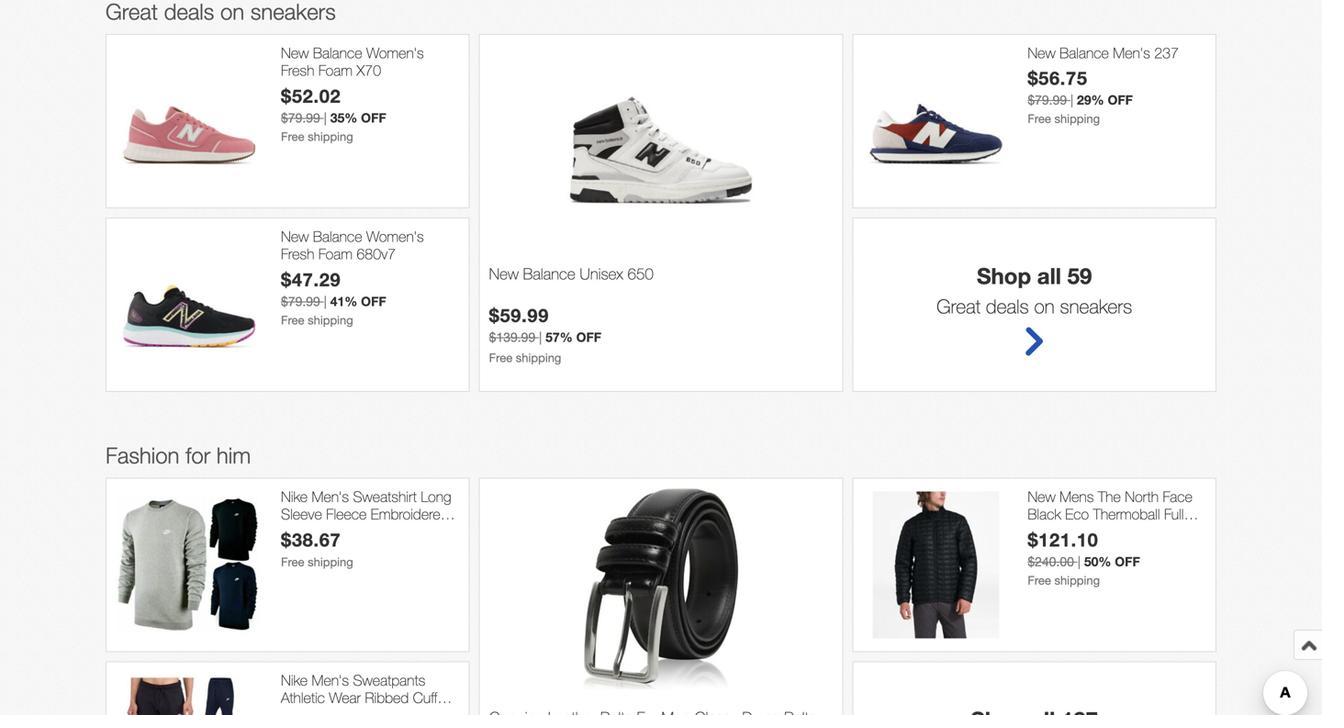 Task type: locate. For each thing, give the bounding box(es) containing it.
shipping down "35%"
[[308, 129, 353, 144]]

new balance women's fresh foam x70 link
[[281, 44, 460, 79]]

| left the 41%
[[324, 294, 327, 309]]

new balance unisex 650
[[489, 265, 654, 283]]

$38.67 free shipping
[[281, 529, 353, 569]]

1 vertical spatial foam
[[319, 245, 353, 263]]

$79.99 down $52.02 at the left top of the page
[[281, 110, 320, 125]]

eco
[[1066, 506, 1089, 523]]

sweatpants
[[353, 672, 425, 689]]

$79.99 for $52.02
[[281, 110, 320, 125]]

him
[[217, 443, 251, 468]]

nike inside nike men's sweatpants athletic wear ribbed cuff drawstring fitness flee
[[281, 672, 308, 689]]

free inside the 'new balance women's fresh foam 680v7 $47.29 $79.99 | 41% off free shipping'
[[281, 313, 304, 327]]

women's inside new balance women's fresh foam x70 $52.02 $79.99 | 35% off free shipping
[[366, 44, 424, 61]]

all
[[1038, 263, 1062, 289]]

free down $47.29
[[281, 313, 304, 327]]

free down $139.99
[[489, 351, 513, 365]]

new balance women's fresh foam x70 $52.02 $79.99 | 35% off free shipping
[[281, 44, 424, 144]]

shipping
[[1055, 112, 1100, 126], [308, 129, 353, 144], [308, 313, 353, 327], [516, 351, 562, 365], [308, 555, 353, 569], [1055, 573, 1100, 588]]

men's left '237'
[[1113, 44, 1151, 61]]

x70
[[357, 62, 381, 79]]

$59.99
[[489, 304, 549, 326]]

men's inside nike men's sweatpants athletic wear ribbed cuff drawstring fitness flee
[[312, 672, 349, 689]]

0 vertical spatial men's
[[1113, 44, 1151, 61]]

foam up $47.29
[[319, 245, 353, 263]]

logo
[[281, 523, 312, 541]]

new up black at right
[[1028, 488, 1056, 505]]

on
[[1035, 295, 1055, 318]]

$79.99 for $47.29
[[281, 294, 320, 309]]

fresh up $52.02 at the left top of the page
[[281, 62, 314, 79]]

2 fresh from the top
[[281, 245, 314, 263]]

men's up fleece
[[312, 488, 349, 505]]

men's inside nike men's sweatshirt long sleeve fleece embroidered logo club crewneck pullover
[[312, 488, 349, 505]]

nike up athletic
[[281, 672, 308, 689]]

2 vertical spatial $79.99
[[281, 294, 320, 309]]

0 vertical spatial nike
[[281, 488, 308, 505]]

men's up wear
[[312, 672, 349, 689]]

0 vertical spatial women's
[[366, 44, 424, 61]]

off right 57% on the left top of page
[[576, 329, 602, 345]]

foam inside the 'new balance women's fresh foam 680v7 $47.29 $79.99 | 41% off free shipping'
[[319, 245, 353, 263]]

fresh inside new balance women's fresh foam x70 $52.02 $79.99 | 35% off free shipping
[[281, 62, 314, 79]]

59
[[1068, 263, 1092, 289]]

women's for $52.02
[[366, 44, 424, 61]]

balance up $56.75 on the top
[[1060, 44, 1109, 61]]

balance for $52.02
[[313, 44, 362, 61]]

great
[[937, 295, 981, 318]]

cuff
[[413, 689, 438, 707]]

$52.02
[[281, 85, 341, 107]]

2 vertical spatial men's
[[312, 672, 349, 689]]

shop
[[977, 263, 1031, 289]]

north
[[1125, 488, 1159, 505]]

men's for nike men's sweatshirt long sleeve fleece embroidered logo club crewneck pullover
[[312, 488, 349, 505]]

1 foam from the top
[[319, 62, 353, 79]]

35%
[[330, 110, 358, 125]]

0 vertical spatial fresh
[[281, 62, 314, 79]]

$79.99 down $56.75 on the top
[[1028, 92, 1067, 108]]

$47.29
[[281, 268, 341, 290]]

new up $52.02 at the left top of the page
[[281, 44, 309, 61]]

men's
[[1113, 44, 1151, 61], [312, 488, 349, 505], [312, 672, 349, 689]]

foam left x70
[[319, 62, 353, 79]]

women's up x70
[[366, 44, 424, 61]]

29%
[[1077, 92, 1104, 108]]

nike up sleeve
[[281, 488, 308, 505]]

nike
[[281, 488, 308, 505], [281, 672, 308, 689]]

57%
[[546, 329, 573, 345]]

puffer
[[1128, 523, 1163, 541]]

237
[[1155, 44, 1179, 61]]

free inside $38.67 free shipping
[[281, 555, 304, 569]]

$79.99 down $47.29
[[281, 294, 320, 309]]

free inside new balance men's 237 $56.75 $79.99 | 29% off free shipping
[[1028, 112, 1051, 126]]

| inside $59.99 $139.99 | 57% off free shipping
[[539, 329, 542, 345]]

free down $38.67 on the bottom of the page
[[281, 555, 304, 569]]

new inside the 'new balance women's fresh foam 680v7 $47.29 $79.99 | 41% off free shipping'
[[281, 228, 309, 245]]

women's
[[366, 44, 424, 61], [366, 228, 424, 245]]

free down $240.00
[[1028, 573, 1051, 588]]

new
[[281, 44, 309, 61], [1028, 44, 1056, 61], [281, 228, 309, 245], [489, 265, 519, 283], [1028, 488, 1056, 505]]

new inside new balance men's 237 $56.75 $79.99 | 29% off free shipping
[[1028, 44, 1056, 61]]

fleece
[[326, 506, 367, 523]]

new mens the north face black eco thermoball full zip jacket coat puffer matte
[[1028, 488, 1201, 541]]

fresh
[[281, 62, 314, 79], [281, 245, 314, 263]]

off right "35%"
[[361, 110, 386, 125]]

new balance women's fresh foam 680v7 link
[[281, 228, 460, 263]]

nike inside nike men's sweatshirt long sleeve fleece embroidered logo club crewneck pullover
[[281, 488, 308, 505]]

new up $47.29
[[281, 228, 309, 245]]

shipping down the 41%
[[308, 313, 353, 327]]

new for $52.02
[[281, 44, 309, 61]]

1 nike from the top
[[281, 488, 308, 505]]

$79.99 inside new balance women's fresh foam x70 $52.02 $79.99 | 35% off free shipping
[[281, 110, 320, 125]]

|
[[1071, 92, 1074, 108], [324, 110, 327, 125], [324, 294, 327, 309], [539, 329, 542, 345], [1078, 554, 1081, 569]]

fitness
[[349, 707, 393, 715]]

| inside new balance women's fresh foam x70 $52.02 $79.99 | 35% off free shipping
[[324, 110, 327, 125]]

41%
[[330, 294, 358, 309]]

women's inside the 'new balance women's fresh foam 680v7 $47.29 $79.99 | 41% off free shipping'
[[366, 228, 424, 245]]

drawstring
[[281, 707, 345, 715]]

free inside $121.10 $240.00 | 50% off free shipping
[[1028, 573, 1051, 588]]

zip
[[1028, 523, 1047, 541]]

fresh inside the 'new balance women's fresh foam 680v7 $47.29 $79.99 | 41% off free shipping'
[[281, 245, 314, 263]]

2 nike from the top
[[281, 672, 308, 689]]

new up $56.75 on the top
[[1028, 44, 1056, 61]]

1 vertical spatial fresh
[[281, 245, 314, 263]]

2 foam from the top
[[319, 245, 353, 263]]

crewneck
[[349, 523, 410, 541]]

balance inside new balance men's 237 $56.75 $79.99 | 29% off free shipping
[[1060, 44, 1109, 61]]

for
[[186, 443, 211, 468]]

shipping inside new balance women's fresh foam x70 $52.02 $79.99 | 35% off free shipping
[[308, 129, 353, 144]]

free inside new balance women's fresh foam x70 $52.02 $79.99 | 35% off free shipping
[[281, 129, 304, 144]]

unisex
[[580, 265, 623, 283]]

off right the 41%
[[361, 294, 386, 309]]

$59.99 $139.99 | 57% off free shipping
[[489, 304, 602, 365]]

$79.99 inside the 'new balance women's fresh foam 680v7 $47.29 $79.99 | 41% off free shipping'
[[281, 294, 320, 309]]

embroidered
[[371, 506, 449, 523]]

| left "35%"
[[324, 110, 327, 125]]

free
[[1028, 112, 1051, 126], [281, 129, 304, 144], [281, 313, 304, 327], [489, 351, 513, 365], [281, 555, 304, 569], [1028, 573, 1051, 588]]

1 fresh from the top
[[281, 62, 314, 79]]

athletic
[[281, 689, 325, 707]]

shop all 59 great deals on sneakers
[[937, 263, 1133, 318]]

new for $47.29
[[281, 228, 309, 245]]

jacket
[[1051, 523, 1091, 541]]

off inside $59.99 $139.99 | 57% off free shipping
[[576, 329, 602, 345]]

shipping down 29%
[[1055, 112, 1100, 126]]

shipping down $38.67 on the bottom of the page
[[308, 555, 353, 569]]

matte
[[1167, 523, 1201, 541]]

shipping down 57% on the left top of page
[[516, 351, 562, 365]]

0 vertical spatial $79.99
[[1028, 92, 1067, 108]]

new inside new balance women's fresh foam x70 $52.02 $79.99 | 35% off free shipping
[[281, 44, 309, 61]]

1 vertical spatial $79.99
[[281, 110, 320, 125]]

balance for $56.75
[[1060, 44, 1109, 61]]

$79.99
[[1028, 92, 1067, 108], [281, 110, 320, 125], [281, 294, 320, 309]]

new balance unisex 650 link
[[489, 265, 833, 304]]

1 vertical spatial men's
[[312, 488, 349, 505]]

balance up x70
[[313, 44, 362, 61]]

fresh up $47.29
[[281, 245, 314, 263]]

free down $52.02 at the left top of the page
[[281, 129, 304, 144]]

| left 57% on the left top of page
[[539, 329, 542, 345]]

1 vertical spatial women's
[[366, 228, 424, 245]]

0 vertical spatial foam
[[319, 62, 353, 79]]

1 women's from the top
[[366, 44, 424, 61]]

balance inside the 'new balance women's fresh foam 680v7 $47.29 $79.99 | 41% off free shipping'
[[313, 228, 362, 245]]

| left 50%
[[1078, 554, 1081, 569]]

1 vertical spatial nike
[[281, 672, 308, 689]]

foam
[[319, 62, 353, 79], [319, 245, 353, 263]]

fresh for $52.02
[[281, 62, 314, 79]]

balance inside new balance women's fresh foam x70 $52.02 $79.99 | 35% off free shipping
[[313, 44, 362, 61]]

balance
[[313, 44, 362, 61], [1060, 44, 1109, 61], [313, 228, 362, 245], [523, 265, 576, 283]]

off right 50%
[[1115, 554, 1140, 569]]

free down $56.75 on the top
[[1028, 112, 1051, 126]]

off
[[1108, 92, 1133, 108], [361, 110, 386, 125], [361, 294, 386, 309], [576, 329, 602, 345], [1115, 554, 1140, 569]]

full
[[1164, 506, 1184, 523]]

women's up 680v7 at the top of page
[[366, 228, 424, 245]]

| inside the 'new balance women's fresh foam 680v7 $47.29 $79.99 | 41% off free shipping'
[[324, 294, 327, 309]]

pullover
[[281, 541, 328, 558]]

balance up $59.99
[[523, 265, 576, 283]]

balance up 680v7 at the top of page
[[313, 228, 362, 245]]

shipping down 50%
[[1055, 573, 1100, 588]]

foam inside new balance women's fresh foam x70 $52.02 $79.99 | 35% off free shipping
[[319, 62, 353, 79]]

shipping inside $59.99 $139.99 | 57% off free shipping
[[516, 351, 562, 365]]

off right 29%
[[1108, 92, 1133, 108]]

men's inside new balance men's 237 $56.75 $79.99 | 29% off free shipping
[[1113, 44, 1151, 61]]

2 women's from the top
[[366, 228, 424, 245]]

| left 29%
[[1071, 92, 1074, 108]]

sneakers
[[1060, 295, 1133, 318]]

shipping inside the 'new balance women's fresh foam 680v7 $47.29 $79.99 | 41% off free shipping'
[[308, 313, 353, 327]]

foam for $52.02
[[319, 62, 353, 79]]



Task type: vqa. For each thing, say whether or not it's contained in the screenshot.
Controller in the 🎶 Donner USB MIDI Controller Beat Maker 16 Beat Pads 2 Fader Knobs Drum Machine
no



Task type: describe. For each thing, give the bounding box(es) containing it.
deals
[[986, 295, 1029, 318]]

ribbed
[[365, 689, 409, 707]]

balance for $47.29
[[313, 228, 362, 245]]

$56.75
[[1028, 67, 1088, 89]]

nike for nike men's sweatshirt long sleeve fleece embroidered logo club crewneck pullover
[[281, 488, 308, 505]]

nike men's sweatshirt long sleeve fleece embroidered logo club crewneck pullover link
[[281, 488, 460, 558]]

sweatshirt
[[353, 488, 417, 505]]

sleeve
[[281, 506, 322, 523]]

new for $56.75
[[1028, 44, 1056, 61]]

fashion
[[106, 443, 180, 468]]

new balance men's 237 $56.75 $79.99 | 29% off free shipping
[[1028, 44, 1179, 126]]

new mens the north face black eco thermoball full zip jacket coat puffer matte link
[[1028, 488, 1207, 541]]

50%
[[1084, 554, 1112, 569]]

nike for nike men's sweatpants athletic wear ribbed cuff drawstring fitness flee
[[281, 672, 308, 689]]

nike men's sweatpants athletic wear ribbed cuff drawstring fitness flee
[[281, 672, 438, 715]]

club
[[316, 523, 344, 541]]

mens
[[1060, 488, 1094, 505]]

680v7
[[357, 245, 396, 263]]

off inside new balance women's fresh foam x70 $52.02 $79.99 | 35% off free shipping
[[361, 110, 386, 125]]

men's for nike men's sweatpants athletic wear ribbed cuff drawstring fitness flee
[[312, 672, 349, 689]]

off inside $121.10 $240.00 | 50% off free shipping
[[1115, 554, 1140, 569]]

off inside new balance men's 237 $56.75 $79.99 | 29% off free shipping
[[1108, 92, 1133, 108]]

650
[[628, 265, 654, 283]]

wear
[[329, 689, 361, 707]]

coat
[[1095, 523, 1124, 541]]

nike men's sweatshirt long sleeve fleece embroidered logo club crewneck pullover
[[281, 488, 451, 558]]

face
[[1163, 488, 1193, 505]]

new balance women's fresh foam 680v7 $47.29 $79.99 | 41% off free shipping
[[281, 228, 424, 327]]

off inside the 'new balance women's fresh foam 680v7 $47.29 $79.99 | 41% off free shipping'
[[361, 294, 386, 309]]

fresh for $47.29
[[281, 245, 314, 263]]

long
[[421, 488, 451, 505]]

foam for $47.29
[[319, 245, 353, 263]]

free inside $59.99 $139.99 | 57% off free shipping
[[489, 351, 513, 365]]

$240.00
[[1028, 554, 1074, 569]]

women's for $47.29
[[366, 228, 424, 245]]

the
[[1098, 488, 1121, 505]]

$139.99
[[489, 329, 536, 345]]

black
[[1028, 506, 1061, 523]]

thermoball
[[1093, 506, 1160, 523]]

new inside new mens the north face black eco thermoball full zip jacket coat puffer matte
[[1028, 488, 1056, 505]]

shipping inside new balance men's 237 $56.75 $79.99 | 29% off free shipping
[[1055, 112, 1100, 126]]

new up $59.99
[[489, 265, 519, 283]]

$79.99 inside new balance men's 237 $56.75 $79.99 | 29% off free shipping
[[1028, 92, 1067, 108]]

| inside new balance men's 237 $56.75 $79.99 | 29% off free shipping
[[1071, 92, 1074, 108]]

fashion for him
[[106, 443, 251, 468]]

$38.67
[[281, 529, 341, 551]]

nike men's sweatpants athletic wear ribbed cuff drawstring fitness flee link
[[281, 672, 460, 715]]

shipping inside $38.67 free shipping
[[308, 555, 353, 569]]

$121.10 $240.00 | 50% off free shipping
[[1028, 529, 1140, 588]]

new balance men's 237 link
[[1028, 44, 1207, 62]]

$121.10
[[1028, 529, 1099, 551]]

| inside $121.10 $240.00 | 50% off free shipping
[[1078, 554, 1081, 569]]

shipping inside $121.10 $240.00 | 50% off free shipping
[[1055, 573, 1100, 588]]



